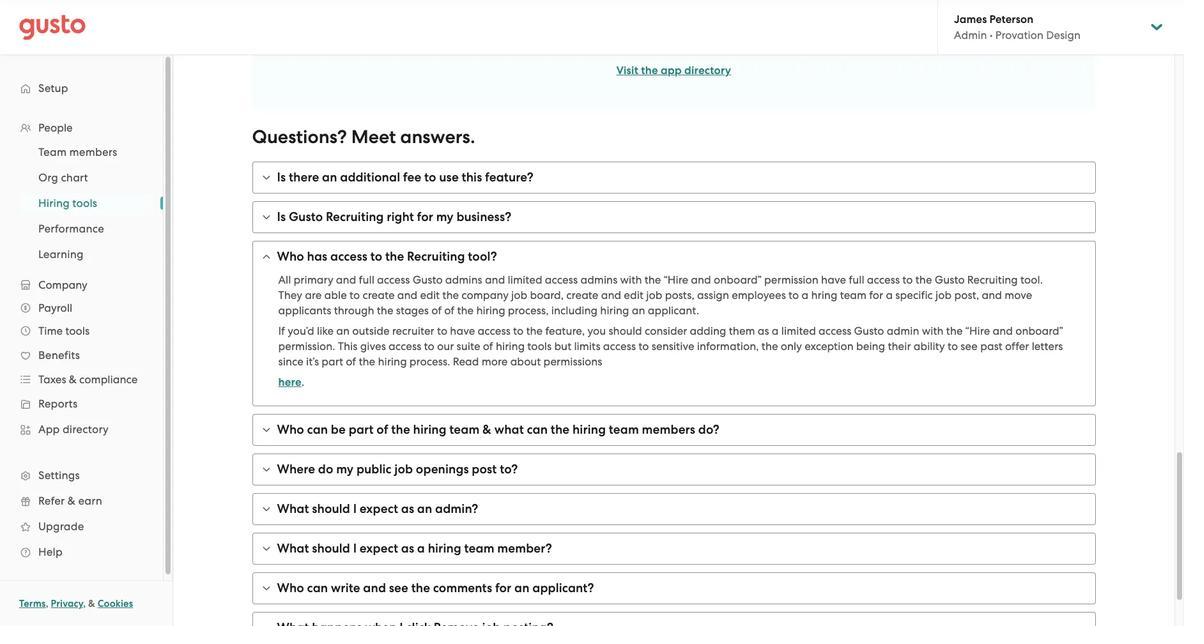 Task type: vqa. For each thing, say whether or not it's contained in the screenshot.
stages
yes



Task type: describe. For each thing, give the bounding box(es) containing it.
primary
[[294, 274, 334, 286]]

settings
[[38, 469, 80, 482]]

past
[[981, 340, 1003, 353]]

openings
[[416, 462, 469, 477]]

through
[[334, 304, 374, 317]]

visit
[[617, 64, 639, 77]]

should inside if you'd like an outside recruiter to have access to the feature, you should consider adding them as a limited access gusto admin with the "hire and onboard" permission. this gives access to our suite of hiring tools but limits access to sensitive information, the only exception being their ability to see past offer letters since it's part of the hiring process. read more about permissions
[[609, 325, 643, 338]]

hiring tools link
[[23, 192, 150, 215]]

org chart link
[[23, 166, 150, 189]]

with inside all primary and full access gusto admins and limited access admins with the "hire and onboard" permission have full access to the gusto recruiting tool. they are able to create and edit the company job board, create and edit job posts, assign employees to a hring team for a specific job post, and move applicants through the stages of of the hiring process, including hiring an applicant.
[[621, 274, 642, 286]]

access down recruiter
[[389, 340, 422, 353]]

the left company
[[443, 289, 459, 302]]

as inside if you'd like an outside recruiter to have access to the feature, you should consider adding them as a limited access gusto admin with the "hire and onboard" permission. this gives access to our suite of hiring tools but limits access to sensitive information, the only exception being their ability to see past offer letters since it's part of the hiring process. read more about permissions
[[758, 325, 770, 338]]

more
[[482, 356, 508, 368]]

gives
[[360, 340, 386, 353]]

terms link
[[19, 599, 46, 610]]

have inside if you'd like an outside recruiter to have access to the feature, you should consider adding them as a limited access gusto admin with the "hire and onboard" permission. this gives access to our suite of hiring tools but limits access to sensitive information, the only exception being their ability to see past offer letters since it's part of the hiring process. read more about permissions
[[450, 325, 475, 338]]

to up specific
[[903, 274, 913, 286]]

are
[[305, 289, 322, 302]]

reports link
[[13, 393, 150, 416]]

app
[[38, 423, 60, 436]]

time tools button
[[13, 320, 150, 343]]

is there an additional fee to use this feature? button
[[253, 162, 1096, 193]]

where do my public job openings post to? button
[[253, 455, 1096, 485]]

being
[[857, 340, 886, 353]]

company
[[462, 289, 509, 302]]

an inside dropdown button
[[417, 502, 433, 517]]

the up outside
[[377, 304, 394, 317]]

to down permission
[[789, 289, 799, 302]]

see inside dropdown button
[[389, 581, 409, 596]]

members inside team members link
[[69, 146, 117, 159]]

terms , privacy , & cookies
[[19, 599, 133, 610]]

information,
[[697, 340, 759, 353]]

has
[[307, 249, 328, 264]]

1 create from the left
[[363, 289, 395, 302]]

as for admin?
[[401, 502, 414, 517]]

assign
[[698, 289, 730, 302]]

answers.
[[401, 126, 475, 148]]

and inside if you'd like an outside recruiter to have access to the feature, you should consider adding them as a limited access gusto admin with the "hire and onboard" permission. this gives access to our suite of hiring tools but limits access to sensitive information, the only exception being their ability to see past offer letters since it's part of the hiring process. read more about permissions
[[993, 325, 1013, 338]]

the up specific
[[916, 274, 933, 286]]

tool.
[[1021, 274, 1044, 286]]

upgrade
[[38, 521, 84, 533]]

& left cookies
[[88, 599, 95, 610]]

the inside dropdown button
[[386, 249, 404, 264]]

2 create from the left
[[567, 289, 599, 302]]

hiring inside what should i expect as a hiring team member? dropdown button
[[428, 542, 462, 556]]

read
[[453, 356, 479, 368]]

recruiting inside is gusto recruiting right for my business? dropdown button
[[326, 210, 384, 224]]

what should i expect as an admin?
[[277, 502, 479, 517]]

what for what should i expect as a hiring team member?
[[277, 542, 309, 556]]

setup link
[[13, 77, 150, 100]]

exception
[[805, 340, 854, 353]]

meet
[[351, 126, 396, 148]]

"hire inside all primary and full access gusto admins and limited access admins with the "hire and onboard" permission have full access to the gusto recruiting tool. they are able to create and edit the company job board, create and edit job posts, assign employees to a hring team for a specific job post, and move applicants through the stages of of the hiring process, including hiring an applicant.
[[664, 274, 689, 286]]

limited inside if you'd like an outside recruiter to have access to the feature, you should consider adding them as a limited access gusto admin with the "hire and onboard" permission. this gives access to our suite of hiring tools but limits access to sensitive information, the only exception being their ability to see past offer letters since it's part of the hiring process. read more about permissions
[[782, 325, 816, 338]]

2 edit from the left
[[624, 289, 644, 302]]

feature,
[[546, 325, 585, 338]]

taxes
[[38, 373, 66, 386]]

all primary and full access gusto admins and limited access admins with the "hire and onboard" permission have full access to the gusto recruiting tool. they are able to create and edit the company job board, create and edit job posts, assign employees to a hring team for a specific job post, and move applicants through the stages of of the hiring process, including hiring an applicant.
[[278, 274, 1044, 317]]

see inside if you'd like an outside recruiter to have access to the feature, you should consider adding them as a limited access gusto admin with the "hire and onboard" permission. this gives access to our suite of hiring tools but limits access to sensitive information, the only exception being their ability to see past offer letters since it's part of the hiring process. read more about permissions
[[961, 340, 978, 353]]

permission.
[[278, 340, 335, 353]]

the down company
[[457, 304, 474, 317]]

the up where do my public job openings post to?
[[392, 423, 410, 437]]

who for who can write and see the comments for an applicant?
[[277, 581, 304, 596]]

visit the app directory link
[[617, 64, 732, 77]]

2 , from the left
[[83, 599, 86, 610]]

limits
[[574, 340, 601, 353]]

tools inside if you'd like an outside recruiter to have access to the feature, you should consider adding them as a limited access gusto admin with the "hire and onboard" permission. this gives access to our suite of hiring tools but limits access to sensitive information, the only exception being their ability to see past offer letters since it's part of the hiring process. read more about permissions
[[528, 340, 552, 353]]

taxes & compliance
[[38, 373, 138, 386]]

& left what
[[483, 423, 492, 437]]

who for who can be part of the hiring team & what can the hiring team members do?
[[277, 423, 304, 437]]

to up through
[[350, 289, 360, 302]]

is gusto recruiting right for my business?
[[277, 210, 512, 224]]

provation
[[996, 29, 1044, 42]]

specific
[[896, 289, 933, 302]]

reports
[[38, 398, 78, 411]]

•
[[990, 29, 993, 42]]

& right the taxes
[[69, 373, 77, 386]]

a inside if you'd like an outside recruiter to have access to the feature, you should consider adding them as a limited access gusto admin with the "hire and onboard" permission. this gives access to our suite of hiring tools but limits access to sensitive information, the only exception being their ability to see past offer letters since it's part of the hiring process. read more about permissions
[[772, 325, 779, 338]]

for inside is gusto recruiting right for my business? dropdown button
[[417, 210, 434, 224]]

applicants
[[278, 304, 332, 317]]

the left only
[[762, 340, 779, 353]]

team members
[[38, 146, 117, 159]]

a inside dropdown button
[[417, 542, 425, 556]]

for inside all primary and full access gusto admins and limited access admins with the "hire and onboard" permission have full access to the gusto recruiting tool. they are able to create and edit the company job board, create and edit job posts, assign employees to a hring team for a specific job post, and move applicants through the stages of of the hiring process, including hiring an applicant.
[[870, 289, 884, 302]]

have inside all primary and full access gusto admins and limited access admins with the "hire and onboard" permission have full access to the gusto recruiting tool. they are able to create and edit the company job board, create and edit job posts, assign employees to a hring team for a specific job post, and move applicants through the stages of of the hiring process, including hiring an applicant.
[[822, 274, 847, 286]]

questions? meet answers.
[[252, 126, 475, 148]]

their
[[888, 340, 912, 353]]

process.
[[410, 356, 451, 368]]

of inside "who can be part of the hiring team & what can the hiring team members do?" dropdown button
[[377, 423, 389, 437]]

i for an
[[353, 502, 357, 517]]

here
[[278, 376, 302, 389]]

admin?
[[435, 502, 479, 517]]

this
[[338, 340, 358, 353]]

suite
[[457, 340, 481, 353]]

able
[[325, 289, 347, 302]]

business?
[[457, 210, 512, 224]]

and up stages
[[398, 289, 418, 302]]

is gusto recruiting right for my business? button
[[253, 202, 1096, 233]]

"hire inside if you'd like an outside recruiter to have access to the feature, you should consider adding them as a limited access gusto admin with the "hire and onboard" permission. this gives access to our suite of hiring tools but limits access to sensitive information, the only exception being their ability to see past offer letters since it's part of the hiring process. read more about permissions
[[966, 325, 991, 338]]

permissions
[[544, 356, 603, 368]]

only
[[781, 340, 803, 353]]

employees
[[732, 289, 786, 302]]

access up board,
[[545, 274, 578, 286]]

stages
[[396, 304, 429, 317]]

should for what should i expect as an admin?
[[312, 502, 350, 517]]

the down who has access to the recruiting tool? dropdown button
[[645, 274, 661, 286]]

and inside dropdown button
[[363, 581, 386, 596]]

to?
[[500, 462, 518, 477]]

can right what
[[527, 423, 548, 437]]

is for is there an additional fee to use this feature?
[[277, 170, 286, 185]]

including
[[552, 304, 598, 317]]

do
[[318, 462, 334, 477]]

access inside dropdown button
[[331, 249, 368, 264]]

member?
[[498, 542, 552, 556]]

the left "app"
[[642, 64, 659, 77]]

move
[[1005, 289, 1033, 302]]

access up suite
[[478, 325, 511, 338]]

fee
[[403, 170, 422, 185]]

the down post, on the right top of page
[[947, 325, 963, 338]]

time tools
[[38, 325, 90, 338]]

applicant.
[[648, 304, 700, 317]]

2 full from the left
[[849, 274, 865, 286]]

i for a
[[353, 542, 357, 556]]

can for who can be part of the hiring team & what can the hiring team members do?
[[307, 423, 328, 437]]

onboard" inside all primary and full access gusto admins and limited access admins with the "hire and onboard" permission have full access to the gusto recruiting tool. they are able to create and edit the company job board, create and edit job posts, assign employees to a hring team for a specific job post, and move applicants through the stages of of the hiring process, including hiring an applicant.
[[714, 274, 762, 286]]

.
[[302, 376, 304, 389]]

additional
[[340, 170, 400, 185]]

people button
[[13, 116, 150, 139]]

to down consider
[[639, 340, 649, 353]]

board,
[[530, 289, 564, 302]]

job inside dropdown button
[[395, 462, 413, 477]]

them
[[729, 325, 756, 338]]

the down the process,
[[527, 325, 543, 338]]

gusto inside if you'd like an outside recruiter to have access to the feature, you should consider adding them as a limited access gusto admin with the "hire and onboard" permission. this gives access to our suite of hiring tools but limits access to sensitive information, the only exception being their ability to see past offer letters since it's part of the hiring process. read more about permissions
[[855, 325, 885, 338]]

of up our at the left bottom of the page
[[445, 304, 455, 317]]

to inside dropdown button
[[371, 249, 383, 264]]

list containing team members
[[0, 139, 163, 267]]

can for who can write and see the comments for an applicant?
[[307, 581, 328, 596]]

all
[[278, 274, 291, 286]]

who can be part of the hiring team & what can the hiring team members do?
[[277, 423, 720, 437]]

a left hring
[[802, 289, 809, 302]]

here .
[[278, 376, 304, 389]]

posts,
[[665, 289, 695, 302]]

to up our at the left bottom of the page
[[437, 325, 448, 338]]

to right ability
[[948, 340, 959, 353]]

if
[[278, 325, 285, 338]]

refer
[[38, 495, 65, 508]]



Task type: locate. For each thing, give the bounding box(es) containing it.
0 horizontal spatial full
[[359, 274, 375, 286]]

0 horizontal spatial create
[[363, 289, 395, 302]]

1 vertical spatial is
[[277, 210, 286, 224]]

for left specific
[[870, 289, 884, 302]]

admins
[[446, 274, 483, 286], [581, 274, 618, 286]]

0 vertical spatial have
[[822, 274, 847, 286]]

1 is from the top
[[277, 170, 286, 185]]

feature?
[[485, 170, 534, 185]]

1 vertical spatial with
[[923, 325, 944, 338]]

james peterson admin • provation design
[[955, 13, 1081, 42]]

as up what should i expect as a hiring team member?
[[401, 502, 414, 517]]

recruiting inside all primary and full access gusto admins and limited access admins with the "hire and onboard" permission have full access to the gusto recruiting tool. they are able to create and edit the company job board, create and edit job posts, assign employees to a hring team for a specific job post, and move applicants through the stages of of the hiring process, including hiring an applicant.
[[968, 274, 1018, 286]]

admin
[[955, 29, 988, 42]]

0 vertical spatial onboard"
[[714, 274, 762, 286]]

1 vertical spatial tools
[[65, 325, 90, 338]]

earn
[[78, 495, 102, 508]]

i down "public"
[[353, 502, 357, 517]]

limited inside all primary and full access gusto admins and limited access admins with the "hire and onboard" permission have full access to the gusto recruiting tool. they are able to create and edit the company job board, create and edit job posts, assign employees to a hring team for a specific job post, and move applicants through the stages of of the hiring process, including hiring an applicant.
[[508, 274, 543, 286]]

1 vertical spatial recruiting
[[407, 249, 465, 264]]

tools for time tools
[[65, 325, 90, 338]]

team inside all primary and full access gusto admins and limited access admins with the "hire and onboard" permission have full access to the gusto recruiting tool. they are able to create and edit the company job board, create and edit job posts, assign employees to a hring team for a specific job post, and move applicants through the stages of of the hiring process, including hiring an applicant.
[[841, 289, 867, 302]]

1 vertical spatial limited
[[782, 325, 816, 338]]

adding
[[690, 325, 727, 338]]

should for what should i expect as a hiring team member?
[[312, 542, 350, 556]]

gusto up stages
[[413, 274, 443, 286]]

0 vertical spatial for
[[417, 210, 434, 224]]

0 horizontal spatial have
[[450, 325, 475, 338]]

2 horizontal spatial for
[[870, 289, 884, 302]]

access up specific
[[868, 274, 900, 286]]

0 vertical spatial as
[[758, 325, 770, 338]]

0 horizontal spatial directory
[[63, 423, 109, 436]]

performance link
[[23, 217, 150, 240]]

settings link
[[13, 464, 150, 487]]

1 horizontal spatial have
[[822, 274, 847, 286]]

1 vertical spatial for
[[870, 289, 884, 302]]

here link
[[278, 376, 302, 389]]

recruiting down additional
[[326, 210, 384, 224]]

part
[[322, 356, 343, 368], [349, 423, 374, 437]]

of up "public"
[[377, 423, 389, 437]]

edit
[[420, 289, 440, 302], [624, 289, 644, 302]]

what for what should i expect as an admin?
[[277, 502, 309, 517]]

use
[[439, 170, 459, 185]]

hiring tools
[[38, 197, 97, 210]]

home image
[[19, 14, 86, 40]]

a left specific
[[887, 289, 893, 302]]

be
[[331, 423, 346, 437]]

0 vertical spatial is
[[277, 170, 286, 185]]

onboard" up employees
[[714, 274, 762, 286]]

as for hiring
[[401, 542, 414, 556]]

&
[[69, 373, 77, 386], [483, 423, 492, 437], [68, 495, 76, 508], [88, 599, 95, 610]]

0 vertical spatial with
[[621, 274, 642, 286]]

limited up only
[[782, 325, 816, 338]]

1 horizontal spatial limited
[[782, 325, 816, 338]]

the right what
[[551, 423, 570, 437]]

1 horizontal spatial see
[[961, 340, 978, 353]]

an inside all primary and full access gusto admins and limited access admins with the "hire and onboard" permission have full access to the gusto recruiting tool. they are able to create and edit the company job board, create and edit job posts, assign employees to a hring team for a specific job post, and move applicants through the stages of of the hiring process, including hiring an applicant.
[[632, 304, 646, 317]]

1 horizontal spatial admins
[[581, 274, 618, 286]]

1 horizontal spatial part
[[349, 423, 374, 437]]

who for who has access to the recruiting tool?
[[277, 249, 304, 264]]

1 horizontal spatial members
[[642, 423, 696, 437]]

1 vertical spatial see
[[389, 581, 409, 596]]

1 vertical spatial expect
[[360, 542, 398, 556]]

part inside dropdown button
[[349, 423, 374, 437]]

expect for a
[[360, 542, 398, 556]]

an right there
[[322, 170, 337, 185]]

what inside dropdown button
[[277, 502, 309, 517]]

0 vertical spatial who
[[277, 249, 304, 264]]

1 horizontal spatial ,
[[83, 599, 86, 610]]

members up org chart link
[[69, 146, 117, 159]]

tools inside dropdown button
[[65, 325, 90, 338]]

payroll
[[38, 302, 72, 315]]

0 vertical spatial members
[[69, 146, 117, 159]]

and right write
[[363, 581, 386, 596]]

directory right "app"
[[685, 64, 732, 77]]

recruiting up post, on the right top of page
[[968, 274, 1018, 286]]

payroll button
[[13, 297, 150, 320]]

upgrade link
[[13, 515, 150, 538]]

1 horizontal spatial create
[[567, 289, 599, 302]]

recruiting left the tool?
[[407, 249, 465, 264]]

1 horizontal spatial full
[[849, 274, 865, 286]]

and up assign
[[691, 274, 712, 286]]

applicant?
[[533, 581, 594, 596]]

0 horizontal spatial onboard"
[[714, 274, 762, 286]]

0 vertical spatial i
[[353, 502, 357, 517]]

cookies button
[[98, 597, 133, 612]]

0 horizontal spatial see
[[389, 581, 409, 596]]

a up who can write and see the comments for an applicant?
[[417, 542, 425, 556]]

0 horizontal spatial members
[[69, 146, 117, 159]]

who up the where
[[277, 423, 304, 437]]

expect down "public"
[[360, 502, 398, 517]]

and up you
[[601, 289, 622, 302]]

members left do?
[[642, 423, 696, 437]]

org
[[38, 171, 58, 184]]

should inside dropdown button
[[312, 502, 350, 517]]

job up applicant.
[[647, 289, 663, 302]]

of
[[432, 304, 442, 317], [445, 304, 455, 317], [483, 340, 493, 353], [346, 356, 356, 368], [377, 423, 389, 437]]

2 vertical spatial who
[[277, 581, 304, 596]]

1 horizontal spatial recruiting
[[407, 249, 465, 264]]

for right comments
[[496, 581, 512, 596]]

should inside dropdown button
[[312, 542, 350, 556]]

job up the process,
[[512, 289, 528, 302]]

members inside "who can be part of the hiring team & what can the hiring team members do?" dropdown button
[[642, 423, 696, 437]]

and up past
[[993, 325, 1013, 338]]

2 who from the top
[[277, 423, 304, 437]]

it's
[[306, 356, 319, 368]]

the down what should i expect as a hiring team member?
[[412, 581, 430, 596]]

list
[[0, 116, 163, 565], [0, 139, 163, 267]]

admins up company
[[446, 274, 483, 286]]

what inside dropdown button
[[277, 542, 309, 556]]

an down the member?
[[515, 581, 530, 596]]

to inside dropdown button
[[425, 170, 436, 185]]

expect inside dropdown button
[[360, 542, 398, 556]]

1 horizontal spatial "hire
[[966, 325, 991, 338]]

2 i from the top
[[353, 542, 357, 556]]

1 what from the top
[[277, 502, 309, 517]]

gusto inside dropdown button
[[289, 210, 323, 224]]

0 vertical spatial recruiting
[[326, 210, 384, 224]]

benefits link
[[13, 344, 150, 367]]

help
[[38, 546, 63, 559]]

1 horizontal spatial directory
[[685, 64, 732, 77]]

is for is gusto recruiting right for my business?
[[277, 210, 286, 224]]

an up consider
[[632, 304, 646, 317]]

have up suite
[[450, 325, 475, 338]]

tool?
[[468, 249, 497, 264]]

who has access to the recruiting tool? button
[[253, 242, 1096, 272]]

who left write
[[277, 581, 304, 596]]

sensitive
[[652, 340, 695, 353]]

see
[[961, 340, 978, 353], [389, 581, 409, 596]]

tools for hiring tools
[[72, 197, 97, 210]]

& left earn
[[68, 495, 76, 508]]

1 horizontal spatial edit
[[624, 289, 644, 302]]

1 admins from the left
[[446, 274, 483, 286]]

access down you
[[603, 340, 636, 353]]

1 horizontal spatial for
[[496, 581, 512, 596]]

"hire up posts, at the top of page
[[664, 274, 689, 286]]

who up all
[[277, 249, 304, 264]]

1 list from the top
[[0, 116, 163, 565]]

benefits
[[38, 349, 80, 362]]

if you'd like an outside recruiter to have access to the feature, you should consider adding them as a limited access gusto admin with the "hire and onboard" permission. this gives access to our suite of hiring tools but limits access to sensitive information, the only exception being their ability to see past offer letters since it's part of the hiring process. read more about permissions
[[278, 325, 1064, 368]]

2 is from the top
[[277, 210, 286, 224]]

gusto navigation element
[[0, 55, 163, 586]]

as inside dropdown button
[[401, 542, 414, 556]]

gusto up post, on the right top of page
[[935, 274, 965, 286]]

a
[[802, 289, 809, 302], [887, 289, 893, 302], [772, 325, 779, 338], [417, 542, 425, 556]]

0 horizontal spatial part
[[322, 356, 343, 368]]

1 horizontal spatial onboard"
[[1016, 325, 1064, 338]]

for inside who can write and see the comments for an applicant? dropdown button
[[496, 581, 512, 596]]

part inside if you'd like an outside recruiter to have access to the feature, you should consider adding them as a limited access gusto admin with the "hire and onboard" permission. this gives access to our suite of hiring tools but limits access to sensitive information, the only exception being their ability to see past offer letters since it's part of the hiring process. read more about permissions
[[322, 356, 343, 368]]

as inside dropdown button
[[401, 502, 414, 517]]

team
[[38, 146, 67, 159]]

offer
[[1006, 340, 1030, 353]]

job
[[512, 289, 528, 302], [647, 289, 663, 302], [936, 289, 952, 302], [395, 462, 413, 477]]

list containing people
[[0, 116, 163, 565]]

consider
[[645, 325, 688, 338]]

2 horizontal spatial recruiting
[[968, 274, 1018, 286]]

as right them
[[758, 325, 770, 338]]

see left past
[[961, 340, 978, 353]]

job left post, on the right top of page
[[936, 289, 952, 302]]

the
[[642, 64, 659, 77], [386, 249, 404, 264], [645, 274, 661, 286], [916, 274, 933, 286], [443, 289, 459, 302], [377, 304, 394, 317], [457, 304, 474, 317], [527, 325, 543, 338], [947, 325, 963, 338], [762, 340, 779, 353], [359, 356, 375, 368], [392, 423, 410, 437], [551, 423, 570, 437], [412, 581, 430, 596]]

1 vertical spatial what
[[277, 542, 309, 556]]

of down this
[[346, 356, 356, 368]]

0 vertical spatial directory
[[685, 64, 732, 77]]

2 what from the top
[[277, 542, 309, 556]]

what should i expect as an admin? button
[[253, 494, 1096, 525]]

1 vertical spatial part
[[349, 423, 374, 437]]

directory
[[685, 64, 732, 77], [63, 423, 109, 436]]

can left write
[[307, 581, 328, 596]]

edit left posts, at the top of page
[[624, 289, 644, 302]]

recruiter
[[392, 325, 435, 338]]

, left cookies
[[83, 599, 86, 610]]

hiring
[[38, 197, 70, 210]]

0 vertical spatial "hire
[[664, 274, 689, 286]]

0 horizontal spatial admins
[[446, 274, 483, 286]]

team
[[841, 289, 867, 302], [450, 423, 480, 437], [609, 423, 639, 437], [465, 542, 495, 556]]

expect
[[360, 502, 398, 517], [360, 542, 398, 556]]

to right fee
[[425, 170, 436, 185]]

access up exception
[[819, 325, 852, 338]]

expect down what should i expect as an admin?
[[360, 542, 398, 556]]

with
[[621, 274, 642, 286], [923, 325, 944, 338]]

to down is gusto recruiting right for my business?
[[371, 249, 383, 264]]

i inside dropdown button
[[353, 542, 357, 556]]

admin
[[887, 325, 920, 338]]

1 horizontal spatial my
[[437, 210, 454, 224]]

1 i from the top
[[353, 502, 357, 517]]

0 horizontal spatial "hire
[[664, 274, 689, 286]]

onboard" inside if you'd like an outside recruiter to have access to the feature, you should consider adding them as a limited access gusto admin with the "hire and onboard" permission. this gives access to our suite of hiring tools but limits access to sensitive information, the only exception being their ability to see past offer letters since it's part of the hiring process. read more about permissions
[[1016, 325, 1064, 338]]

2 admins from the left
[[581, 274, 618, 286]]

1 , from the left
[[46, 599, 48, 610]]

to
[[425, 170, 436, 185], [371, 249, 383, 264], [903, 274, 913, 286], [350, 289, 360, 302], [789, 289, 799, 302], [437, 325, 448, 338], [513, 325, 524, 338], [424, 340, 435, 353], [639, 340, 649, 353], [948, 340, 959, 353]]

"hire up past
[[966, 325, 991, 338]]

create
[[363, 289, 395, 302], [567, 289, 599, 302]]

permission
[[765, 274, 819, 286]]

help link
[[13, 541, 150, 564]]

1 vertical spatial my
[[336, 462, 354, 477]]

0 vertical spatial my
[[437, 210, 454, 224]]

to down the process,
[[513, 325, 524, 338]]

and right post, on the right top of page
[[983, 289, 1003, 302]]

1 vertical spatial should
[[312, 502, 350, 517]]

limited up board,
[[508, 274, 543, 286]]

0 horizontal spatial my
[[336, 462, 354, 477]]

of right stages
[[432, 304, 442, 317]]

what should i expect as a hiring team member?
[[277, 542, 552, 556]]

2 vertical spatial recruiting
[[968, 274, 1018, 286]]

who inside dropdown button
[[277, 249, 304, 264]]

should up write
[[312, 542, 350, 556]]

expect inside dropdown button
[[360, 502, 398, 517]]

post,
[[955, 289, 980, 302]]

create up through
[[363, 289, 395, 302]]

an inside if you'd like an outside recruiter to have access to the feature, you should consider adding them as a limited access gusto admin with the "hire and onboard" permission. this gives access to our suite of hiring tools but limits access to sensitive information, the only exception being their ability to see past offer letters since it's part of the hiring process. read more about permissions
[[337, 325, 350, 338]]

1 vertical spatial who
[[277, 423, 304, 437]]

expect for an
[[360, 502, 398, 517]]

1 vertical spatial onboard"
[[1016, 325, 1064, 338]]

part right "it's"
[[322, 356, 343, 368]]

0 vertical spatial what
[[277, 502, 309, 517]]

and up able
[[336, 274, 356, 286]]

what should i expect as a hiring team member? button
[[253, 534, 1096, 565]]

time
[[38, 325, 63, 338]]

to up process.
[[424, 340, 435, 353]]

where do my public job openings post to?
[[277, 462, 518, 477]]

0 horizontal spatial limited
[[508, 274, 543, 286]]

access down who has access to the recruiting tool?
[[377, 274, 410, 286]]

app directory link
[[13, 418, 150, 441]]

1 vertical spatial "hire
[[966, 325, 991, 338]]

create up including
[[567, 289, 599, 302]]

our
[[437, 340, 454, 353]]

part right be
[[349, 423, 374, 437]]

the down gives
[[359, 356, 375, 368]]

1 edit from the left
[[420, 289, 440, 302]]

who can write and see the comments for an applicant?
[[277, 581, 594, 596]]

2 list from the top
[[0, 139, 163, 267]]

company
[[38, 279, 87, 292]]

tools down org chart link
[[72, 197, 97, 210]]

0 horizontal spatial edit
[[420, 289, 440, 302]]

with up ability
[[923, 325, 944, 338]]

admins up including
[[581, 274, 618, 286]]

edit up stages
[[420, 289, 440, 302]]

3 who from the top
[[277, 581, 304, 596]]

recruiting inside who has access to the recruiting tool? dropdown button
[[407, 249, 465, 264]]

0 vertical spatial expect
[[360, 502, 398, 517]]

0 horizontal spatial for
[[417, 210, 434, 224]]

i inside dropdown button
[[353, 502, 357, 517]]

1 who from the top
[[277, 249, 304, 264]]

1 full from the left
[[359, 274, 375, 286]]

have up hring
[[822, 274, 847, 286]]

as up who can write and see the comments for an applicant?
[[401, 542, 414, 556]]

is there an additional fee to use this feature?
[[277, 170, 534, 185]]

is up all
[[277, 210, 286, 224]]

1 expect from the top
[[360, 502, 398, 517]]

of up more
[[483, 340, 493, 353]]

questions?
[[252, 126, 347, 148]]

1 horizontal spatial with
[[923, 325, 944, 338]]

2 vertical spatial should
[[312, 542, 350, 556]]

tools up about
[[528, 340, 552, 353]]

directory down reports link
[[63, 423, 109, 436]]

0 horizontal spatial recruiting
[[326, 210, 384, 224]]

like
[[317, 325, 334, 338]]

but
[[555, 340, 572, 353]]

0 vertical spatial part
[[322, 356, 343, 368]]

for right right
[[417, 210, 434, 224]]

2 vertical spatial for
[[496, 581, 512, 596]]

1 vertical spatial members
[[642, 423, 696, 437]]

0 vertical spatial limited
[[508, 274, 543, 286]]

about
[[511, 356, 541, 368]]

with inside if you'd like an outside recruiter to have access to the feature, you should consider adding them as a limited access gusto admin with the "hire and onboard" permission. this gives access to our suite of hiring tools but limits access to sensitive information, the only exception being their ability to see past offer letters since it's part of the hiring process. read more about permissions
[[923, 325, 944, 338]]

2 vertical spatial tools
[[528, 340, 552, 353]]

directory inside "list"
[[63, 423, 109, 436]]

0 vertical spatial should
[[609, 325, 643, 338]]

performance
[[38, 223, 104, 235]]

compliance
[[79, 373, 138, 386]]

0 horizontal spatial with
[[621, 274, 642, 286]]

0 vertical spatial tools
[[72, 197, 97, 210]]

2 vertical spatial as
[[401, 542, 414, 556]]

ability
[[914, 340, 946, 353]]

gusto down there
[[289, 210, 323, 224]]

and up company
[[485, 274, 505, 286]]

1 vertical spatial have
[[450, 325, 475, 338]]

a right them
[[772, 325, 779, 338]]

access right has
[[331, 249, 368, 264]]

1 vertical spatial directory
[[63, 423, 109, 436]]

privacy
[[51, 599, 83, 610]]

my right do
[[336, 462, 354, 477]]

visit the app directory
[[617, 64, 732, 77]]

1 vertical spatial as
[[401, 502, 414, 517]]

is left there
[[277, 170, 286, 185]]

1 vertical spatial i
[[353, 542, 357, 556]]

gusto up being
[[855, 325, 885, 338]]

app
[[661, 64, 682, 77]]

2 expect from the top
[[360, 542, 398, 556]]

privacy link
[[51, 599, 83, 610]]

setup
[[38, 82, 68, 95]]

the down is gusto recruiting right for my business?
[[386, 249, 404, 264]]

0 vertical spatial see
[[961, 340, 978, 353]]

0 horizontal spatial ,
[[46, 599, 48, 610]]



